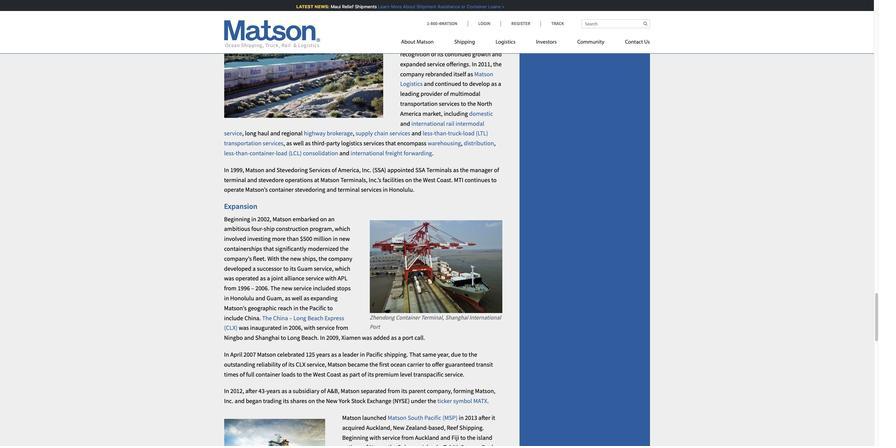 Task type: locate. For each thing, give the bounding box(es) containing it.
from inside the beginning in 2002, matson embarked on an ambitious four-ship construction program, which involved investing more than $500 million in new containerships that significantly modernized the company's fleet. with the new ships, the company developed a successor to its guam service, which was operated as a joint alliance service with apl from 1996 – 2006. the new service included stops in honolulu and guam, as well as expanding matson's geographic reach in the pacific to include china.
[[224, 284, 237, 292]]

(clx)
[[224, 324, 238, 332]]

1 vertical spatial new
[[290, 255, 301, 263]]

pacific inside in april 2007 matson celebrated 125 years as a leader in pacific shipping. that same year, due to the outstanding reliability of its clx service, matson became the first ocean carrier to offer guaranteed transit times of full container loads to the west coast as part of its premium level transpacific service.
[[366, 351, 383, 358]]

with
[[325, 274, 337, 282], [304, 324, 316, 332], [370, 434, 381, 441]]

0 horizontal spatial less-
[[224, 149, 236, 157]]

0 horizontal spatial on
[[309, 397, 315, 405]]

2 horizontal spatial logistics
[[496, 40, 516, 45]]

1 horizontal spatial load
[[464, 129, 475, 137]]

recognition up expanded
[[401, 50, 430, 58]]

0 vertical spatial that
[[386, 139, 396, 147]]

Search search field
[[582, 19, 650, 28]]

the up inaugurated
[[262, 314, 272, 322]]

–
[[251, 284, 254, 292], [290, 314, 292, 322]]

as up the mti
[[453, 166, 459, 174]]

inc.
[[362, 166, 372, 174], [224, 397, 234, 405]]

0 horizontal spatial container
[[396, 314, 420, 321]]

1 vertical spatial after
[[479, 414, 491, 422]]

geographic
[[248, 304, 277, 312]]

services down inc.'s in the left of the page
[[361, 186, 382, 194]]

expanded
[[401, 60, 426, 68]]

1 vertical spatial matson's
[[224, 304, 247, 312]]

was inaugurated in 2006, with service from ningbo and shanghai to long beach. in 2009, xiamen was added as a port call.
[[224, 324, 425, 342]]

service inside in 2003, the company was renamed matson integrated logistics in recognition of its continued growth and expanded service offerings. in 2011, the company rebranded itself as
[[427, 60, 446, 68]]

fiji
[[452, 434, 460, 441]]

ships,
[[303, 255, 318, 263]]

auckland
[[415, 434, 440, 441]]

0 vertical spatial service,
[[314, 265, 334, 272]]

0 vertical spatial load
[[464, 129, 475, 137]]

long down 2006,
[[288, 334, 300, 342]]

and inside , as well as third-party logistics services that encompass warehousing , distribution , less-than-container-load (lcl) consolidation and international freight forwarding .
[[340, 149, 350, 157]]

. down the matson,
[[488, 397, 489, 405]]

ship
[[264, 225, 275, 233]]

search image
[[644, 21, 648, 26]]

1 vertical spatial .
[[488, 397, 489, 405]]

company up 'imcs.'
[[235, 4, 259, 12]]

and down "america"
[[401, 119, 411, 127]]

and inside 'the company grew steadily through the '90s and gained industry recognition as one of the nation's leading imcs.'
[[339, 4, 349, 12]]

0 horizontal spatial with
[[304, 324, 316, 332]]

the down company,
[[428, 397, 437, 405]]

and
[[339, 4, 349, 12], [492, 50, 502, 58], [424, 80, 434, 88], [401, 119, 411, 127], [270, 129, 280, 137], [412, 129, 422, 137], [340, 149, 350, 157], [266, 166, 276, 174], [247, 176, 257, 184], [327, 186, 337, 194], [256, 294, 266, 302], [244, 334, 254, 342], [235, 397, 245, 405], [441, 434, 451, 441]]

track
[[552, 21, 565, 26]]

new down the matson launched matson south pacific (msp) on the bottom
[[393, 424, 405, 432]]

party
[[327, 139, 340, 147]]

0 vertical spatial recognition
[[392, 4, 421, 12]]

2 horizontal spatial on
[[406, 176, 412, 184]]

the left '90s at left
[[318, 4, 326, 12]]

of right provider at the top
[[444, 90, 449, 98]]

logistics down register link
[[496, 40, 516, 45]]

from up (nyse)
[[388, 387, 400, 395]]

the for company
[[224, 4, 234, 12]]

– inside the beginning in 2002, matson embarked on an ambitious four-ship construction program, which involved investing more than $500 million in new containerships that significantly modernized the company's fleet. with the new ships, the company developed a successor to its guam service, which was operated as a joint alliance service with apl from 1996 – 2006. the new service included stops in honolulu and guam, as well as expanding matson's geographic reach in the pacific to include china.
[[251, 284, 254, 292]]

company down 1-800-4matson
[[432, 30, 456, 38]]

less- inside , as well as third-party logistics services that encompass warehousing , distribution , less-than-container-load (lcl) consolidation and international freight forwarding .
[[224, 149, 236, 157]]

(nyse)
[[393, 397, 410, 405]]

and continued to develop as a leading provider of multimodal transportation services to the north america market, including
[[401, 80, 502, 117]]

a left leader
[[338, 351, 341, 358]]

stevedoring
[[277, 166, 308, 174]]

of left nauru,
[[363, 443, 368, 446]]

and up geographic
[[256, 294, 266, 302]]

matson's inside in 1999, matson and stevedoring services of america, inc. (ssa) appointed ssa terminals as the manager of terminal and stevedore operations at matson terminals, inc.'s facilities on the west coast. mti continues to operate matson's container stevedoring and terminal services in honolulu.
[[245, 186, 268, 194]]

company inside the beginning in 2002, matson embarked on an ambitious four-ship construction program, which involved investing more than $500 million in new containerships that significantly modernized the company's fleet. with the new ships, the company developed a successor to its guam service, which was operated as a joint alliance service with apl from 1996 – 2006. the new service included stops in honolulu and guam, as well as expanding matson's geographic reach in the pacific to include china.
[[329, 255, 353, 263]]

that up with in the bottom left of the page
[[264, 245, 274, 253]]

beginning inside the beginning in 2002, matson embarked on an ambitious four-ship construction program, which involved investing more than $500 million in new containerships that significantly modernized the company's fleet. with the new ships, the company developed a successor to its guam service, which was operated as a joint alliance service with apl from 1996 – 2006. the new service included stops in honolulu and guam, as well as expanding matson's geographic reach in the pacific to include china.
[[224, 215, 250, 223]]

and right '90s at left
[[339, 4, 349, 12]]

fleet.
[[253, 255, 266, 263]]

and down 2012,
[[235, 397, 245, 405]]

news:
[[313, 4, 329, 9]]

after left it
[[479, 414, 491, 422]]

us
[[645, 40, 650, 45]]

on up 'honolulu.'
[[406, 176, 412, 184]]

1 vertical spatial container
[[396, 314, 420, 321]]

with up nauru,
[[370, 434, 381, 441]]

1 vertical spatial long
[[288, 334, 300, 342]]

of left the a&b,
[[321, 387, 326, 395]]

the for china
[[262, 314, 272, 322]]

0 vertical spatial well
[[293, 139, 304, 147]]

1 horizontal spatial pacific
[[366, 351, 383, 358]]

clx
[[296, 360, 306, 368]]

in inside in april 2007 matson celebrated 125 years as a leader in pacific shipping. that same year, due to the outstanding reliability of its clx service, matson became the first ocean carrier to offer guaranteed transit times of full container loads to the west coast as part of its premium level transpacific service.
[[224, 351, 229, 358]]

1 horizontal spatial with
[[325, 274, 337, 282]]

in left 2011,
[[472, 60, 477, 68]]

as right develop at the right of page
[[492, 80, 497, 88]]

as inside in 2012, after 43-years as a subsidiary of a&b, matson separated from its parent company, forming matson, inc. and began trading its shares on the new york stock exchange (nyse) under the
[[282, 387, 287, 395]]

leading inside and continued to develop as a leading provider of multimodal transportation services to the north america market, including
[[401, 90, 420, 98]]

of down integrated
[[431, 50, 437, 58]]

container inside the zhendong container terminal, shanghai international port
[[396, 314, 420, 321]]

matson
[[417, 40, 434, 45], [401, 40, 419, 48], [475, 70, 494, 78], [246, 166, 264, 174], [321, 176, 340, 184], [273, 215, 292, 223], [257, 351, 276, 358], [328, 360, 347, 368], [341, 387, 360, 395], [342, 414, 361, 422], [388, 414, 407, 422]]

2003,
[[407, 30, 421, 38]]

as up trading
[[282, 387, 287, 395]]

,
[[242, 129, 244, 137], [353, 129, 355, 137], [284, 139, 285, 147], [461, 139, 463, 147], [495, 139, 496, 147]]

less-
[[423, 129, 435, 137], [224, 149, 236, 157]]

rebranded
[[426, 70, 453, 78]]

the inside 'the company grew steadily through the '90s and gained industry recognition as one of the nation's leading imcs.'
[[224, 4, 234, 12]]

assistance
[[437, 4, 459, 9]]

coast
[[327, 370, 342, 378]]

of right manager
[[494, 166, 500, 174]]

itself
[[454, 70, 467, 78]]

0 vertical spatial on
[[406, 176, 412, 184]]

2 vertical spatial on
[[309, 397, 315, 405]]

1 horizontal spatial on
[[320, 215, 327, 223]]

1 horizontal spatial leading
[[478, 4, 497, 12]]

in for in 2012, after 43-years as a subsidiary of a&b, matson separated from its parent company, forming matson, inc. and began trading its shares on the new york stock exchange (nyse) under the
[[224, 387, 229, 395]]

a up shares at the bottom
[[289, 387, 292, 395]]

0 horizontal spatial inc.
[[224, 397, 234, 405]]

1 horizontal spatial international
[[412, 119, 445, 127]]

intermodal
[[456, 119, 485, 127]]

in left 1999,
[[224, 166, 229, 174]]

to down the china – long beach express (clx)
[[281, 334, 286, 342]]

the inside the china – long beach express (clx)
[[262, 314, 272, 322]]

0 vertical spatial the
[[224, 4, 234, 12]]

was inside in 2003, the company was renamed matson integrated logistics in recognition of its continued growth and expanded service offerings. in 2011, the company rebranded itself as
[[457, 30, 467, 38]]

international down market,
[[412, 119, 445, 127]]

1 vertical spatial –
[[290, 314, 292, 322]]

in
[[472, 40, 477, 48], [383, 186, 388, 194], [252, 215, 256, 223], [333, 235, 338, 243], [224, 294, 229, 302], [294, 304, 299, 312], [283, 324, 288, 332], [360, 351, 365, 358], [459, 414, 464, 422]]

transportation down long
[[224, 139, 262, 147]]

0 horizontal spatial transportation
[[224, 139, 262, 147]]

grew
[[260, 4, 273, 12]]

zhendong container terminal, shanghai international port
[[370, 314, 501, 331]]

1 horizontal spatial beginning
[[342, 434, 369, 441]]

guaranteed
[[446, 360, 475, 368]]

contact us
[[626, 40, 650, 45]]

auckland,
[[366, 424, 392, 432]]

after up began
[[246, 387, 258, 395]]

was inside the beginning in 2002, matson embarked on an ambitious four-ship construction program, which involved investing more than $500 million in new containerships that significantly modernized the company's fleet. with the new ships, the company developed a successor to its guam service, which was operated as a joint alliance service with apl from 1996 – 2006. the new service included stops in honolulu and guam, as well as expanding matson's geographic reach in the pacific to include china.
[[224, 274, 234, 282]]

the down multimodal
[[468, 100, 476, 108]]

0 horizontal spatial logistics
[[401, 80, 423, 88]]

construction
[[276, 225, 309, 233]]

top menu navigation
[[401, 36, 650, 50]]

in inside in 1999, matson and stevedoring services of america, inc. (ssa) appointed ssa terminals as the manager of terminal and stevedore operations at matson terminals, inc.'s facilities on the west coast. mti continues to operate matson's container stevedoring and terminal services in honolulu.
[[383, 186, 388, 194]]

transpacific
[[414, 370, 444, 378]]

1 vertical spatial the
[[271, 284, 280, 292]]

company inside 'the company grew steadily through the '90s and gained industry recognition as one of the nation's leading imcs.'
[[235, 4, 259, 12]]

0 vertical spatial .
[[432, 149, 434, 157]]

that inside , as well as third-party logistics services that encompass warehousing , distribution , less-than-container-load (lcl) consolidation and international freight forwarding .
[[386, 139, 396, 147]]

celebrated
[[277, 351, 305, 358]]

register
[[512, 21, 531, 26]]

0 horizontal spatial terminal
[[224, 176, 246, 184]]

from inside in 2013 after it acquired auckland, new zealand-based, reef shipping. beginning with service from auckland and fiji to the island nations of nauru, the solomon islands, tahiti, samoa, c
[[402, 434, 414, 441]]

learn
[[377, 4, 389, 9]]

0 vertical spatial new
[[326, 397, 338, 405]]

long up 2006,
[[294, 314, 307, 322]]

in 2013 after it acquired auckland, new zealand-based, reef shipping. beginning with service from auckland and fiji to the island nations of nauru, the solomon islands, tahiti, samoa, c
[[342, 414, 496, 446]]

1 vertical spatial than-
[[236, 149, 250, 157]]

1 vertical spatial about
[[401, 40, 416, 45]]

0 vertical spatial after
[[246, 387, 258, 395]]

exchange
[[367, 397, 392, 405]]

about matson
[[401, 40, 434, 45]]

0 horizontal spatial beginning
[[224, 215, 250, 223]]

0 vertical spatial less-
[[423, 129, 435, 137]]

a inside and continued to develop as a leading provider of multimodal transportation services to the north america market, including
[[499, 80, 502, 88]]

0 vertical spatial transportation
[[401, 100, 438, 108]]

0 horizontal spatial shanghai
[[255, 334, 280, 342]]

shares
[[291, 397, 307, 405]]

a right develop at the right of page
[[499, 80, 502, 88]]

matson's up include
[[224, 304, 247, 312]]

services down chain at the left top of page
[[364, 139, 385, 147]]

in inside in 2012, after 43-years as a subsidiary of a&b, matson separated from its parent company, forming matson, inc. and began trading its shares on the new york stock exchange (nyse) under the
[[224, 387, 229, 395]]

than
[[287, 235, 299, 243]]

1 horizontal spatial less-
[[423, 129, 435, 137]]

0 vertical spatial years
[[317, 351, 330, 358]]

2002,
[[258, 215, 272, 223]]

a left port
[[398, 334, 401, 342]]

or
[[460, 4, 465, 9]]

service, down the ships,
[[314, 265, 334, 272]]

in down facilities
[[383, 186, 388, 194]]

1 vertical spatial transportation
[[224, 139, 262, 147]]

well inside the beginning in 2002, matson embarked on an ambitious four-ship construction program, which involved investing more than $500 million in new containerships that significantly modernized the company's fleet. with the new ships, the company developed a successor to its guam service, which was operated as a joint alliance service with apl from 1996 – 2006. the new service included stops in honolulu and guam, as well as expanding matson's geographic reach in the pacific to include china.
[[292, 294, 303, 302]]

1 vertical spatial shanghai
[[255, 334, 280, 342]]

1 vertical spatial load
[[276, 149, 288, 157]]

1 vertical spatial beginning
[[342, 434, 369, 441]]

2 which from the top
[[335, 265, 351, 272]]

its down integrated
[[438, 50, 444, 58]]

1 vertical spatial west
[[313, 370, 326, 378]]

international down logistics
[[351, 149, 384, 157]]

2 vertical spatial the
[[262, 314, 272, 322]]

services inside less-than-truck-load (ltl) transportation services
[[263, 139, 284, 147]]

recognition for as
[[392, 4, 421, 12]]

matson's inside the beginning in 2002, matson embarked on an ambitious four-ship construction program, which involved investing more than $500 million in new containerships that significantly modernized the company's fleet. with the new ships, the company developed a successor to its guam service, which was operated as a joint alliance service with apl from 1996 – 2006. the new service included stops in honolulu and guam, as well as expanding matson's geographic reach in the pacific to include china.
[[224, 304, 247, 312]]

1 vertical spatial container
[[256, 370, 280, 378]]

1 vertical spatial service,
[[307, 360, 327, 368]]

matson's down stevedore
[[245, 186, 268, 194]]

imcs.
[[224, 14, 238, 22]]

track link
[[541, 21, 565, 26]]

about right more
[[402, 4, 414, 9]]

1 horizontal spatial after
[[479, 414, 491, 422]]

long inside was inaugurated in 2006, with service from ningbo and shanghai to long beach. in 2009, xiamen was added as a port call.
[[288, 334, 300, 342]]

less-than-truck-load (ltl) transportation services link
[[224, 129, 489, 147]]

recognition for of
[[401, 50, 430, 58]]

years
[[317, 351, 330, 358], [267, 387, 280, 395]]

manager
[[470, 166, 493, 174]]

0 vertical spatial inc.
[[362, 166, 372, 174]]

0 horizontal spatial that
[[264, 245, 274, 253]]

matson inside in 2003, the company was renamed matson integrated logistics in recognition of its continued growth and expanded service offerings. in 2011, the company rebranded itself as
[[401, 40, 419, 48]]

launched
[[363, 414, 387, 422]]

in inside in 2003, the company was renamed matson integrated logistics in recognition of its continued growth and expanded service offerings. in 2011, the company rebranded itself as
[[472, 40, 477, 48]]

service, down 125
[[307, 360, 327, 368]]

as inside 'the company grew steadily through the '90s and gained industry recognition as one of the nation's leading imcs.'
[[422, 4, 428, 12]]

from down express
[[336, 324, 349, 332]]

haul
[[258, 129, 269, 137]]

service, inside the beginning in 2002, matson embarked on an ambitious four-ship construction program, which involved investing more than $500 million in new containerships that significantly modernized the company's fleet. with the new ships, the company developed a successor to its guam service, which was operated as a joint alliance service with apl from 1996 – 2006. the new service included stops in honolulu and guam, as well as expanding matson's geographic reach in the pacific to include china.
[[314, 265, 334, 272]]

0 horizontal spatial years
[[267, 387, 280, 395]]

to right due
[[462, 351, 468, 358]]

leading
[[478, 4, 497, 12], [401, 90, 420, 98]]

0 horizontal spatial than-
[[236, 149, 250, 157]]

0 vertical spatial which
[[335, 225, 351, 233]]

continued inside in 2003, the company was renamed matson integrated logistics in recognition of its continued growth and expanded service offerings. in 2011, the company rebranded itself as
[[445, 50, 471, 58]]

due
[[451, 351, 461, 358]]

in right million
[[333, 235, 338, 243]]

forming
[[454, 387, 474, 395]]

in inside was inaugurated in 2006, with service from ningbo and shanghai to long beach. in 2009, xiamen was added as a port call.
[[283, 324, 288, 332]]

distribution link
[[464, 139, 495, 147]]

0 horizontal spatial leading
[[401, 90, 420, 98]]

to inside in 2013 after it acquired auckland, new zealand-based, reef shipping. beginning with service from auckland and fiji to the island nations of nauru, the solomon islands, tahiti, samoa, c
[[461, 434, 466, 441]]

recognition inside in 2003, the company was renamed matson integrated logistics in recognition of its continued growth and expanded service offerings. in 2011, the company rebranded itself as
[[401, 50, 430, 58]]

terminal down 'terminals,'
[[338, 186, 360, 194]]

inc. left (ssa)
[[362, 166, 372, 174]]

matson's
[[245, 186, 268, 194], [224, 304, 247, 312]]

which up apl
[[335, 265, 351, 272]]

1 horizontal spatial transportation
[[401, 100, 438, 108]]

after for 2013
[[479, 414, 491, 422]]

1 vertical spatial inc.
[[224, 397, 234, 405]]

new down "significantly" on the left of page
[[290, 255, 301, 263]]

company down the modernized
[[329, 255, 353, 263]]

0 vertical spatial container
[[466, 4, 486, 9]]

1 horizontal spatial terminal
[[338, 186, 360, 194]]

continued inside and continued to develop as a leading provider of multimodal transportation services to the north america market, including
[[435, 80, 462, 88]]

1 vertical spatial on
[[320, 215, 327, 223]]

after inside in 2013 after it acquired auckland, new zealand-based, reef shipping. beginning with service from auckland and fiji to the island nations of nauru, the solomon islands, tahiti, samoa, c
[[479, 414, 491, 422]]

0 horizontal spatial .
[[432, 149, 434, 157]]

on inside in 2012, after 43-years as a subsidiary of a&b, matson separated from its parent company, forming matson, inc. and began trading its shares on the new york stock exchange (nyse) under the
[[309, 397, 315, 405]]

of inside 'the company grew steadily through the '90s and gained industry recognition as one of the nation's leading imcs.'
[[440, 4, 445, 12]]

container inside in 1999, matson and stevedoring services of america, inc. (ssa) appointed ssa terminals as the manager of terminal and stevedore operations at matson terminals, inc.'s facilities on the west coast. mti continues to operate matson's container stevedoring and terminal services in honolulu.
[[269, 186, 294, 194]]

1 vertical spatial that
[[264, 245, 274, 253]]

south
[[408, 414, 424, 422]]

brokerage
[[327, 129, 353, 137]]

and inside the beginning in 2002, matson embarked on an ambitious four-ship construction program, which involved investing more than $500 million in new containerships that significantly modernized the company's fleet. with the new ships, the company developed a successor to its guam service, which was operated as a joint alliance service with apl from 1996 – 2006. the new service included stops in honolulu and guam, as well as expanding matson's geographic reach in the pacific to include china.
[[256, 294, 266, 302]]

1 horizontal spatial years
[[317, 351, 330, 358]]

than- up 1999,
[[236, 149, 250, 157]]

1 vertical spatial well
[[292, 294, 303, 302]]

register link
[[501, 21, 541, 26]]

and up tahiti, in the right of the page
[[441, 434, 451, 441]]

beginning up the nations
[[342, 434, 369, 441]]

1 vertical spatial less-
[[224, 149, 236, 157]]

1 horizontal spatial west
[[423, 176, 436, 184]]

years inside in 2012, after 43-years as a subsidiary of a&b, matson separated from its parent company, forming matson, inc. and began trading its shares on the new york stock exchange (nyse) under the
[[267, 387, 280, 395]]

terminal up the operate
[[224, 176, 246, 184]]

as right added
[[391, 334, 397, 342]]

2 vertical spatial with
[[370, 434, 381, 441]]

after inside in 2012, after 43-years as a subsidiary of a&b, matson separated from its parent company, forming matson, inc. and began trading its shares on the new york stock exchange (nyse) under the
[[246, 387, 258, 395]]

container
[[269, 186, 294, 194], [256, 370, 280, 378]]

logistics inside top menu navigation
[[496, 40, 516, 45]]

including
[[444, 110, 468, 117]]

0 horizontal spatial new
[[326, 397, 338, 405]]

stock
[[352, 397, 366, 405]]

125
[[306, 351, 315, 358]]

None search field
[[582, 19, 650, 28]]

2 vertical spatial pacific
[[425, 414, 442, 422]]

1 vertical spatial leading
[[401, 90, 420, 98]]

than- inside , as well as third-party logistics services that encompass warehousing , distribution , less-than-container-load (lcl) consolidation and international freight forwarding .
[[236, 149, 250, 157]]

with inside was inaugurated in 2006, with service from ningbo and shanghai to long beach. in 2009, xiamen was added as a port call.
[[304, 324, 316, 332]]

0 vertical spatial continued
[[445, 50, 471, 58]]

load inside less-than-truck-load (ltl) transportation services
[[464, 129, 475, 137]]

with up 'beach.'
[[304, 324, 316, 332]]

0 vertical spatial shanghai
[[446, 314, 468, 321]]

blue matson logo with ocean, shipping, truck, rail and logistics written beneath it. image
[[224, 20, 320, 48]]

gained
[[350, 4, 368, 12]]

and down logistics link
[[492, 50, 502, 58]]

to up multimodal
[[463, 80, 468, 88]]

with inside in 2013 after it acquired auckland, new zealand-based, reef shipping. beginning with service from auckland and fiji to the island nations of nauru, the solomon islands, tahiti, samoa, c
[[370, 434, 381, 441]]

pacific up first
[[366, 351, 383, 358]]

0 vertical spatial container
[[269, 186, 294, 194]]

pacific up beach on the bottom left of the page
[[310, 304, 327, 312]]

parent
[[409, 387, 426, 395]]

1 horizontal spatial that
[[386, 139, 396, 147]]

0 vertical spatial –
[[251, 284, 254, 292]]

1 vertical spatial with
[[304, 324, 316, 332]]

2 vertical spatial new
[[282, 284, 293, 292]]

inc. inside in 1999, matson and stevedoring services of america, inc. (ssa) appointed ssa terminals as the manager of terminal and stevedore operations at matson terminals, inc.'s facilities on the west coast. mti continues to operate matson's container stevedoring and terminal services in honolulu.
[[362, 166, 372, 174]]

west left coast
[[313, 370, 326, 378]]

logistics inside matson logistics
[[401, 80, 423, 88]]

shipping.
[[385, 351, 408, 358]]

well up (lcl) on the top of the page
[[293, 139, 304, 147]]

0 horizontal spatial pacific
[[310, 304, 327, 312]]

domestic and
[[401, 110, 493, 127]]

1 vertical spatial continued
[[435, 80, 462, 88]]

service
[[427, 60, 446, 68], [224, 129, 242, 137], [306, 274, 324, 282], [294, 284, 312, 292], [317, 324, 335, 332], [382, 434, 401, 441]]

. inside , as well as third-party logistics services that encompass warehousing , distribution , less-than-container-load (lcl) consolidation and international freight forwarding .
[[432, 149, 434, 157]]

terminal,
[[421, 314, 444, 321]]

well inside , as well as third-party logistics services that encompass warehousing , distribution , less-than-container-load (lcl) consolidation and international freight forwarding .
[[293, 139, 304, 147]]

and inside and continued to develop as a leading provider of multimodal transportation services to the north america market, including
[[424, 80, 434, 88]]

and up provider at the top
[[424, 80, 434, 88]]

1 horizontal spatial inc.
[[362, 166, 372, 174]]

year,
[[438, 351, 450, 358]]

service,
[[314, 265, 334, 272], [307, 360, 327, 368]]

the down clx
[[304, 370, 312, 378]]

of inside in 2013 after it acquired auckland, new zealand-based, reef shipping. beginning with service from auckland and fiji to the island nations of nauru, the solomon islands, tahiti, samoa, c
[[363, 443, 368, 446]]

in inside in 1999, matson and stevedoring services of america, inc. (ssa) appointed ssa terminals as the manager of terminal and stevedore operations at matson terminals, inc.'s facilities on the west coast. mti continues to operate matson's container stevedoring and terminal services in honolulu.
[[224, 166, 229, 174]]

1 vertical spatial international
[[351, 149, 384, 157]]

– right china
[[290, 314, 292, 322]]

west inside in 1999, matson and stevedoring services of america, inc. (ssa) appointed ssa terminals as the manager of terminal and stevedore operations at matson terminals, inc.'s facilities on the west coast. mti continues to operate matson's container stevedoring and terminal services in honolulu.
[[423, 176, 436, 184]]

to up alliance
[[284, 265, 289, 272]]

the right 2011,
[[494, 60, 502, 68]]

container up port
[[396, 314, 420, 321]]

market,
[[423, 110, 443, 117]]

successor
[[257, 265, 282, 272]]

of right one
[[440, 4, 445, 12]]

new right million
[[339, 235, 350, 243]]

inc.'s
[[369, 176, 382, 184]]

1 vertical spatial recognition
[[401, 50, 430, 58]]

0 vertical spatial beginning
[[224, 215, 250, 223]]

as left "third-"
[[305, 139, 311, 147]]

company down expanded
[[401, 70, 424, 78]]

china.
[[245, 314, 261, 322]]

recognition right learn
[[392, 4, 421, 12]]

load
[[464, 129, 475, 137], [276, 149, 288, 157]]

port
[[370, 323, 380, 331]]

its inside the beginning in 2002, matson embarked on an ambitious four-ship construction program, which involved investing more than $500 million in new containerships that significantly modernized the company's fleet. with the new ships, the company developed a successor to its guam service, which was operated as a joint alliance service with apl from 1996 – 2006. the new service included stops in honolulu and guam, as well as expanding matson's geographic reach in the pacific to include china.
[[290, 265, 296, 272]]

services inside , as well as third-party logistics services that encompass warehousing , distribution , less-than-container-load (lcl) consolidation and international freight forwarding .
[[364, 139, 385, 147]]

renamed
[[468, 30, 491, 38]]

0 horizontal spatial west
[[313, 370, 326, 378]]

1 vertical spatial years
[[267, 387, 280, 395]]

1 horizontal spatial shanghai
[[446, 314, 468, 321]]

less- up 1999,
[[224, 149, 236, 157]]

the right with in the bottom left of the page
[[281, 255, 289, 263]]

1 horizontal spatial logistics
[[449, 40, 471, 48]]

1 vertical spatial which
[[335, 265, 351, 272]]

1999,
[[231, 166, 244, 174]]

and inside in 2012, after 43-years as a subsidiary of a&b, matson separated from its parent company, forming matson, inc. and began trading its shares on the new york stock exchange (nyse) under the
[[235, 397, 245, 405]]

and inside in 2003, the company was renamed matson integrated logistics in recognition of its continued growth and expanded service offerings. in 2011, the company rebranded itself as
[[492, 50, 502, 58]]

1 horizontal spatial new
[[393, 424, 405, 432]]

of left the full
[[240, 370, 245, 378]]

service up rebranded
[[427, 60, 446, 68]]

0 horizontal spatial after
[[246, 387, 258, 395]]

in for in april 2007 matson celebrated 125 years as a leader in pacific shipping. that same year, due to the outstanding reliability of its clx service, matson became the first ocean carrier to offer guaranteed transit times of full container loads to the west coast as part of its premium level transpacific service.
[[224, 351, 229, 358]]

0 vertical spatial matson's
[[245, 186, 268, 194]]

shanghai down inaugurated
[[255, 334, 280, 342]]



Task type: describe. For each thing, give the bounding box(es) containing it.
new inside in 2013 after it acquired auckland, new zealand-based, reef shipping. beginning with service from auckland and fiji to the island nations of nauru, the solomon islands, tahiti, samoa, c
[[393, 424, 405, 432]]

from inside in 2012, after 43-years as a subsidiary of a&b, matson separated from its parent company, forming matson, inc. and began trading its shares on the new york stock exchange (nyse) under the
[[388, 387, 400, 395]]

container inside in april 2007 matson celebrated 125 years as a leader in pacific shipping. that same year, due to the outstanding reliability of its clx service, matson became the first ocean carrier to offer guaranteed transit times of full container loads to the west coast as part of its premium level transpacific service.
[[256, 370, 280, 378]]

growth
[[473, 50, 491, 58]]

1 horizontal spatial .
[[488, 397, 489, 405]]

investors link
[[526, 36, 567, 50]]

was down port
[[362, 334, 372, 342]]

and up encompass
[[412, 129, 422, 137]]

in inside in april 2007 matson celebrated 125 years as a leader in pacific shipping. that same year, due to the outstanding reliability of its clx service, matson became the first ocean carrier to offer guaranteed transit times of full container loads to the west coast as part of its premium level transpacific service.
[[360, 351, 365, 358]]

shanghai inside the zhendong container terminal, shanghai international port
[[446, 314, 468, 321]]

its up (nyse)
[[402, 387, 408, 395]]

the up beach on the bottom left of the page
[[300, 304, 308, 312]]

west inside in april 2007 matson celebrated 125 years as a leader in pacific shipping. that same year, due to the outstanding reliability of its clx service, matson became the first ocean carrier to offer guaranteed transit times of full container loads to the west coast as part of its premium level transpacific service.
[[313, 370, 326, 378]]

as up 2006.
[[260, 274, 266, 282]]

the down the modernized
[[319, 255, 327, 263]]

carrier
[[408, 360, 425, 368]]

and right haul
[[270, 129, 280, 137]]

as inside in 2003, the company was renamed matson integrated logistics in recognition of its continued growth and expanded service offerings. in 2011, the company rebranded itself as
[[468, 70, 474, 78]]

of inside and continued to develop as a leading provider of multimodal transportation services to the north america market, including
[[444, 90, 449, 98]]

logistics inside in 2003, the company was renamed matson integrated logistics in recognition of its continued growth and expanded service offerings. in 2011, the company rebranded itself as
[[449, 40, 471, 48]]

islands,
[[423, 443, 443, 446]]

stops
[[337, 284, 351, 292]]

matson inside "link"
[[417, 40, 434, 45]]

to down multimodal
[[461, 100, 467, 108]]

shipment
[[416, 4, 435, 9]]

logistics link
[[486, 36, 526, 50]]

first
[[380, 360, 390, 368]]

to down clx
[[297, 370, 302, 378]]

with inside the beginning in 2002, matson embarked on an ambitious four-ship construction program, which involved investing more than $500 million in new containerships that significantly modernized the company's fleet. with the new ships, the company developed a successor to its guam service, which was operated as a joint alliance service with apl from 1996 – 2006. the new service included stops in honolulu and guam, as well as expanding matson's geographic reach in the pacific to include china.
[[325, 274, 337, 282]]

on inside in 1999, matson and stevedoring services of america, inc. (ssa) appointed ssa terminals as the manager of terminal and stevedore operations at matson terminals, inc.'s facilities on the west coast. mti continues to operate matson's container stevedoring and terminal services in honolulu.
[[406, 176, 412, 184]]

of inside in 2003, the company was renamed matson integrated logistics in recognition of its continued growth and expanded service offerings. in 2011, the company rebranded itself as
[[431, 50, 437, 58]]

service up included
[[306, 274, 324, 282]]

of right services
[[332, 166, 337, 174]]

maui
[[330, 4, 340, 9]]

forwarding
[[404, 149, 432, 157]]

in for in 1999, matson and stevedoring services of america, inc. (ssa) appointed ssa terminals as the manager of terminal and stevedore operations at matson terminals, inc.'s facilities on the west coast. mti continues to operate matson's container stevedoring and terminal services in honolulu.
[[224, 166, 229, 174]]

reliability
[[257, 360, 281, 368]]

to up express
[[328, 304, 333, 312]]

of up loads
[[282, 360, 287, 368]]

to inside in 1999, matson and stevedoring services of america, inc. (ssa) appointed ssa terminals as the manager of terminal and stevedore operations at matson terminals, inc.'s facilities on the west coast. mti continues to operate matson's container stevedoring and terminal services in honolulu.
[[492, 176, 497, 184]]

contact
[[626, 40, 644, 45]]

and right 'stevedoring'
[[327, 186, 337, 194]]

in 2012, after 43-years as a subsidiary of a&b, matson separated from its parent company, forming matson, inc. and began trading its shares on the new york stock exchange (nyse) under the
[[224, 387, 496, 405]]

china
[[273, 314, 288, 322]]

2012,
[[231, 387, 244, 395]]

the up transit at right
[[469, 351, 478, 358]]

in for in 2003, the company was renamed matson integrated logistics in recognition of its continued growth and expanded service offerings. in 2011, the company rebranded itself as
[[401, 30, 406, 38]]

in left honolulu
[[224, 294, 229, 302]]

consolidation
[[303, 149, 338, 157]]

latest news: maui relief shipments learn more about shipment assistance or container loans >
[[295, 4, 504, 9]]

services up encompass
[[390, 129, 411, 137]]

the china – long beach express (clx)
[[224, 314, 345, 332]]

the inside and continued to develop as a leading provider of multimodal transportation services to the north america market, including
[[468, 100, 476, 108]]

investors
[[537, 40, 557, 45]]

the down 1-
[[422, 30, 430, 38]]

pacific inside the beginning in 2002, matson embarked on an ambitious four-ship construction program, which involved investing more than $500 million in new containerships that significantly modernized the company's fleet. with the new ships, the company developed a successor to its guam service, which was operated as a joint alliance service with apl from 1996 – 2006. the new service included stops in honolulu and guam, as well as expanding matson's geographic reach in the pacific to include china.
[[310, 304, 327, 312]]

the up samoa,
[[467, 434, 476, 441]]

as inside in 1999, matson and stevedoring services of america, inc. (ssa) appointed ssa terminals as the manager of terminal and stevedore operations at matson terminals, inc.'s facilities on the west coast. mti continues to operate matson's container stevedoring and terminal services in honolulu.
[[453, 166, 459, 174]]

the left or
[[447, 4, 455, 12]]

same
[[423, 351, 437, 358]]

multimodal
[[450, 90, 481, 98]]

international inside , as well as third-party logistics services that encompass warehousing , distribution , less-than-container-load (lcl) consolidation and international freight forwarding .
[[351, 149, 384, 157]]

service inside in 2013 after it acquired auckland, new zealand-based, reef shipping. beginning with service from auckland and fiji to the island nations of nauru, the solomon islands, tahiti, samoa, c
[[382, 434, 401, 441]]

1 horizontal spatial container
[[466, 4, 486, 9]]

that
[[410, 351, 421, 358]]

4matson
[[439, 21, 458, 26]]

highway brokerage link
[[304, 129, 353, 137]]

and up stevedore
[[266, 166, 276, 174]]

than- inside less-than-truck-load (ltl) transportation services
[[435, 129, 448, 137]]

1 which from the top
[[335, 225, 351, 233]]

more
[[390, 4, 401, 9]]

zhendong
[[370, 314, 395, 321]]

service down alliance
[[294, 284, 312, 292]]

the china – long beach express (clx) link
[[224, 314, 345, 332]]

domestic link
[[470, 110, 493, 117]]

as inside and continued to develop as a leading provider of multimodal transportation services to the north america market, including
[[492, 80, 497, 88]]

a inside in april 2007 matson celebrated 125 years as a leader in pacific shipping. that same year, due to the outstanding reliability of its clx service, matson became the first ocean carrier to offer guaranteed transit times of full container loads to the west coast as part of its premium level transpacific service.
[[338, 351, 341, 358]]

as inside was inaugurated in 2006, with service from ningbo and shanghai to long beach. in 2009, xiamen was added as a port call.
[[391, 334, 397, 342]]

inaugurated
[[250, 324, 282, 332]]

a left joint at the left of the page
[[267, 274, 270, 282]]

involved
[[224, 235, 246, 243]]

service inside was inaugurated in 2006, with service from ningbo and shanghai to long beach. in 2009, xiamen was added as a port call.
[[317, 324, 335, 332]]

expansion
[[224, 201, 258, 211]]

matson launched matson south pacific (msp)
[[342, 414, 458, 422]]

beach
[[308, 314, 324, 322]]

through
[[296, 4, 316, 12]]

2006,
[[289, 324, 303, 332]]

symbol
[[454, 397, 473, 405]]

new inside in 2012, after 43-years as a subsidiary of a&b, matson separated from its parent company, forming matson, inc. and began trading its shares on the new york stock exchange (nyse) under the
[[326, 397, 338, 405]]

the left first
[[370, 360, 378, 368]]

– inside the china – long beach express (clx)
[[290, 314, 292, 322]]

1-800-4matson
[[427, 21, 458, 26]]

north
[[478, 100, 493, 108]]

matson inside matson logistics
[[475, 70, 494, 78]]

in right the reach
[[294, 304, 299, 312]]

shanghai inside was inaugurated in 2006, with service from ningbo and shanghai to long beach. in 2009, xiamen was added as a port call.
[[255, 334, 280, 342]]

(ltl)
[[476, 129, 489, 137]]

in 1999, matson and stevedoring services of america, inc. (ssa) appointed ssa terminals as the manager of terminal and stevedore operations at matson terminals, inc.'s facilities on the west coast. mti continues to operate matson's container stevedoring and terminal services in honolulu.
[[224, 166, 500, 194]]

800-
[[431, 21, 439, 26]]

distribution
[[464, 139, 495, 147]]

of inside in 2012, after 43-years as a subsidiary of a&b, matson separated from its parent company, forming matson, inc. and began trading its shares on the new york stock exchange (nyse) under the
[[321, 387, 326, 395]]

in inside was inaugurated in 2006, with service from ningbo and shanghai to long beach. in 2009, xiamen was added as a port call.
[[320, 334, 325, 342]]

as left expanding
[[304, 294, 310, 302]]

was right (clx)
[[239, 324, 249, 332]]

ningbo
[[224, 334, 243, 342]]

transportation inside less-than-truck-load (ltl) transportation services
[[224, 139, 262, 147]]

reef
[[447, 424, 459, 432]]

the down subsidiary
[[317, 397, 325, 405]]

as left leader
[[331, 351, 337, 358]]

as left part
[[343, 370, 348, 378]]

york
[[339, 397, 350, 405]]

ticker symbol matx .
[[438, 397, 489, 405]]

community
[[578, 40, 605, 45]]

its inside in 2003, the company was renamed matson integrated logistics in recognition of its continued growth and expanded service offerings. in 2011, the company rebranded itself as
[[438, 50, 444, 58]]

investing
[[248, 235, 271, 243]]

, long haul and regional highway brokerage , supply chain services and
[[242, 129, 423, 137]]

its right part
[[368, 370, 374, 378]]

zealand-
[[406, 424, 429, 432]]

coast.
[[437, 176, 453, 184]]

2013
[[465, 414, 478, 422]]

its left clx
[[289, 360, 295, 368]]

and inside domestic and
[[401, 119, 411, 127]]

separated
[[361, 387, 387, 395]]

the right nauru,
[[388, 443, 397, 446]]

apl
[[338, 274, 348, 282]]

beginning in 2002, matson embarked on an ambitious four-ship construction program, which involved investing more than $500 million in new containerships that significantly modernized the company's fleet. with the new ships, the company developed a successor to its guam service, which was operated as a joint alliance service with apl from 1996 – 2006. the new service included stops in honolulu and guam, as well as expanding matson's geographic reach in the pacific to include china.
[[224, 215, 353, 322]]

times
[[224, 370, 239, 378]]

trading
[[263, 397, 282, 405]]

xiamen
[[342, 334, 361, 342]]

0 vertical spatial new
[[339, 235, 350, 243]]

international
[[470, 314, 501, 321]]

mti
[[454, 176, 464, 184]]

expanding
[[311, 294, 338, 302]]

2011,
[[478, 60, 492, 68]]

tahiti,
[[444, 443, 460, 446]]

leading inside 'the company grew steadily through the '90s and gained industry recognition as one of the nation's leading imcs.'
[[478, 4, 497, 12]]

a inside was inaugurated in 2006, with service from ningbo and shanghai to long beach. in 2009, xiamen was added as a port call.
[[398, 334, 401, 342]]

that inside the beginning in 2002, matson embarked on an ambitious four-ship construction program, which involved investing more than $500 million in new containerships that significantly modernized the company's fleet. with the new ships, the company developed a successor to its guam service, which was operated as a joint alliance service with apl from 1996 – 2006. the new service included stops in honolulu and guam, as well as expanding matson's geographic reach in the pacific to include china.
[[264, 245, 274, 253]]

load inside , as well as third-party logistics services that encompass warehousing , distribution , less-than-container-load (lcl) consolidation and international freight forwarding .
[[276, 149, 288, 157]]

containerships
[[224, 245, 262, 253]]

freight
[[386, 149, 403, 157]]

long inside the china – long beach express (clx)
[[294, 314, 307, 322]]

inc. inside in 2012, after 43-years as a subsidiary of a&b, matson separated from its parent company, forming matson, inc. and began trading its shares on the new york stock exchange (nyse) under the
[[224, 397, 234, 405]]

appointed
[[388, 166, 414, 174]]

the inside the beginning in 2002, matson embarked on an ambitious four-ship construction program, which involved investing more than $500 million in new containerships that significantly modernized the company's fleet. with the new ships, the company developed a successor to its guam service, which was operated as a joint alliance service with apl from 1996 – 2006. the new service included stops in honolulu and guam, as well as expanding matson's geographic reach in the pacific to include china.
[[271, 284, 280, 292]]

at
[[314, 176, 319, 184]]

steadily
[[274, 4, 294, 12]]

port
[[403, 334, 414, 342]]

(msp)
[[443, 414, 458, 422]]

and inside was inaugurated in 2006, with service from ningbo and shanghai to long beach. in 2009, xiamen was added as a port call.
[[244, 334, 254, 342]]

(lcl)
[[289, 149, 302, 157]]

matson inside the beginning in 2002, matson embarked on an ambitious four-ship construction program, which involved investing more than $500 million in new containerships that significantly modernized the company's fleet. with the new ships, the company developed a successor to its guam service, which was operated as a joint alliance service with apl from 1996 – 2006. the new service included stops in honolulu and guam, as well as expanding matson's geographic reach in the pacific to include china.
[[273, 215, 292, 223]]

of right part
[[362, 370, 367, 378]]

beginning inside in 2013 after it acquired auckland, new zealand-based, reef shipping. beginning with service from auckland and fiji to the island nations of nauru, the solomon islands, tahiti, samoa, c
[[342, 434, 369, 441]]

services inside in 1999, matson and stevedoring services of america, inc. (ssa) appointed ssa terminals as the manager of terminal and stevedore operations at matson terminals, inc.'s facilities on the west coast. mti continues to operate matson's container stevedoring and terminal services in honolulu.
[[361, 186, 382, 194]]

service inside international rail intermodal service
[[224, 129, 242, 137]]

transportation inside and continued to develop as a leading provider of multimodal transportation services to the north america market, including
[[401, 100, 438, 108]]

in up four-
[[252, 215, 256, 223]]

service, inside in april 2007 matson celebrated 125 years as a leader in pacific shipping. that same year, due to the outstanding reliability of its clx service, matson became the first ocean carrier to offer guaranteed transit times of full container loads to the west coast as part of its premium level transpacific service.
[[307, 360, 327, 368]]

it
[[492, 414, 496, 422]]

the down ssa
[[414, 176, 422, 184]]

provider
[[421, 90, 443, 98]]

1 vertical spatial terminal
[[338, 186, 360, 194]]

to up transpacific
[[426, 360, 431, 368]]

from inside was inaugurated in 2006, with service from ningbo and shanghai to long beach. in 2009, xiamen was added as a port call.
[[336, 324, 349, 332]]

and inside in 2013 after it acquired auckland, new zealand-based, reef shipping. beginning with service from auckland and fiji to the island nations of nauru, the solomon islands, tahiti, samoa, c
[[441, 434, 451, 441]]

terminals,
[[341, 176, 368, 184]]

red and white cranes and matson ship at zhendong container terminal, shanghai international port image
[[370, 220, 503, 313]]

43-
[[259, 387, 267, 395]]

0 vertical spatial about
[[402, 4, 414, 9]]

the right the modernized
[[340, 245, 349, 253]]

as down regional
[[286, 139, 292, 147]]

international inside international rail intermodal service
[[412, 119, 445, 127]]

services inside and continued to develop as a leading provider of multimodal transportation services to the north america market, including
[[439, 100, 460, 108]]

less- inside less-than-truck-load (ltl) transportation services
[[423, 129, 435, 137]]

on inside the beginning in 2002, matson embarked on an ambitious four-ship construction program, which involved investing more than $500 million in new containerships that significantly modernized the company's fleet. with the new ships, the company developed a successor to its guam service, which was operated as a joint alliance service with apl from 1996 – 2006. the new service included stops in honolulu and guam, as well as expanding matson's geographic reach in the pacific to include china.
[[320, 215, 327, 223]]

matson south pacific (msp) link
[[388, 414, 458, 422]]

express
[[325, 314, 345, 322]]

and left stevedore
[[247, 176, 257, 184]]

modernized
[[308, 245, 339, 253]]

>
[[501, 4, 504, 9]]

2 horizontal spatial pacific
[[425, 414, 442, 422]]

in inside in 2013 after it acquired auckland, new zealand-based, reef shipping. beginning with service from auckland and fiji to the island nations of nauru, the solomon islands, tahiti, samoa, c
[[459, 414, 464, 422]]

logistics
[[341, 139, 363, 147]]

to inside was inaugurated in 2006, with service from ningbo and shanghai to long beach. in 2009, xiamen was added as a port call.
[[281, 334, 286, 342]]

as up the reach
[[285, 294, 291, 302]]

the up the mti
[[460, 166, 469, 174]]

a down fleet.
[[253, 265, 256, 272]]

its left shares at the bottom
[[283, 397, 289, 405]]

0 vertical spatial terminal
[[224, 176, 246, 184]]

included
[[313, 284, 336, 292]]

after for 2012,
[[246, 387, 258, 395]]

about inside "link"
[[401, 40, 416, 45]]

supply
[[356, 129, 373, 137]]

years inside in april 2007 matson celebrated 125 years as a leader in pacific shipping. that same year, due to the outstanding reliability of its clx service, matson became the first ocean carrier to offer guaranteed transit times of full container loads to the west coast as part of its premium level transpacific service.
[[317, 351, 330, 358]]



Task type: vqa. For each thing, say whether or not it's contained in the screenshot.
Shanghai
yes



